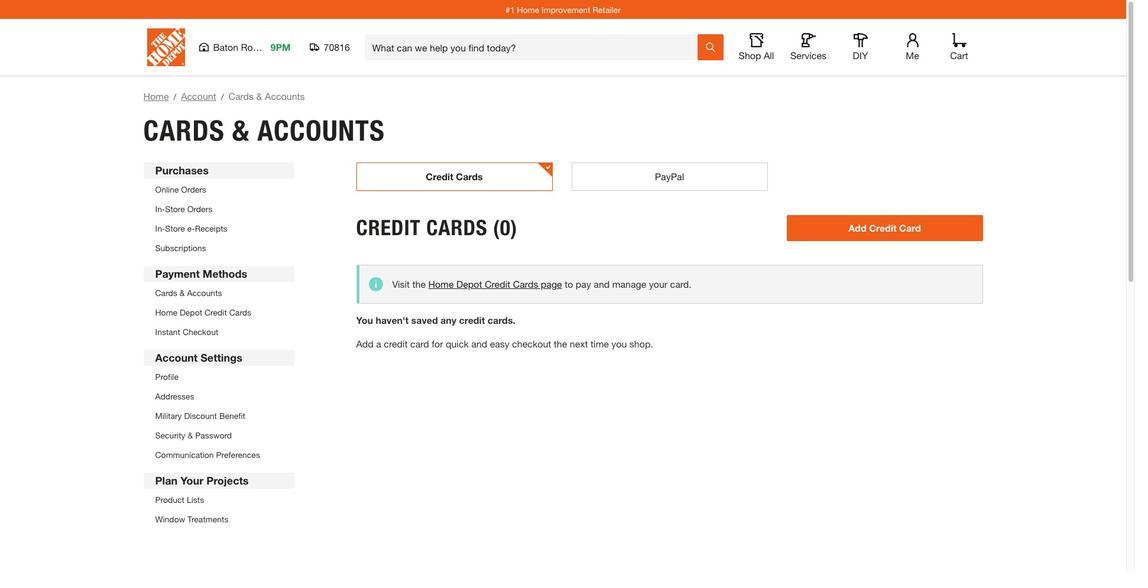 Task type: describe. For each thing, give the bounding box(es) containing it.
you
[[356, 315, 373, 326]]

password
[[195, 430, 232, 441]]

cards.
[[488, 315, 516, 326]]

card
[[410, 338, 429, 349]]

credit up checkout
[[205, 307, 227, 318]]

product
[[155, 495, 185, 505]]

projects
[[206, 474, 249, 487]]

security & password
[[155, 430, 232, 441]]

purchases
[[155, 164, 209, 177]]

in-store orders link
[[155, 204, 212, 214]]

paypal
[[655, 171, 684, 182]]

diy
[[853, 50, 868, 61]]

for
[[432, 338, 443, 349]]

1 vertical spatial accounts
[[187, 288, 222, 298]]

window
[[155, 514, 185, 524]]

your
[[180, 474, 204, 487]]

services
[[791, 50, 827, 61]]

haven't
[[376, 315, 409, 326]]

the home depot logo image
[[147, 28, 185, 66]]

accounts
[[257, 114, 385, 148]]

What can we help you find today? search field
[[372, 35, 697, 60]]

cards
[[143, 114, 225, 148]]

window treatments
[[155, 514, 229, 524]]

all
[[764, 50, 774, 61]]

profile link
[[155, 372, 179, 382]]

credit cards ( 0 )
[[356, 215, 518, 241]]

improvement
[[542, 4, 590, 14]]

cart
[[950, 50, 968, 61]]

instant checkout link
[[155, 327, 218, 337]]

0 horizontal spatial credit
[[384, 338, 408, 349]]

a
[[376, 338, 381, 349]]

0
[[500, 215, 511, 241]]

window treatments link
[[155, 514, 229, 524]]

security
[[155, 430, 185, 441]]

(
[[493, 215, 500, 241]]

product lists
[[155, 495, 204, 505]]

military discount benefit
[[155, 411, 245, 421]]

home right #1 on the top
[[517, 4, 539, 14]]

in-store orders
[[155, 204, 212, 214]]

cart link
[[946, 33, 972, 61]]

your
[[649, 278, 668, 290]]

add for add a credit card for quick and easy checkout the next time you shop.
[[356, 338, 374, 349]]

diy button
[[842, 33, 880, 61]]

saved
[[411, 315, 438, 326]]

credit inside button
[[426, 171, 453, 182]]

add credit card
[[849, 222, 921, 233]]

online
[[155, 184, 179, 195]]

to
[[565, 278, 573, 290]]

0 vertical spatial the
[[412, 278, 426, 290]]

1 vertical spatial and
[[471, 338, 487, 349]]

baton rouge 9pm
[[213, 41, 291, 53]]

account settings
[[155, 351, 242, 364]]

home up instant
[[155, 307, 177, 318]]

& for password
[[188, 430, 193, 441]]

in- for in-store e-receipts
[[155, 224, 165, 234]]

me
[[906, 50, 919, 61]]

0 vertical spatial account
[[181, 90, 216, 102]]

time
[[591, 338, 609, 349]]

cards & accounts link
[[155, 288, 222, 298]]

page
[[541, 278, 562, 290]]

)
[[511, 215, 518, 241]]

home depot credit cards page link
[[428, 277, 562, 292]]

product lists link
[[155, 495, 204, 505]]

70816 button
[[310, 41, 350, 53]]

add a credit card for quick and easy checkout the next time you shop.
[[356, 338, 653, 349]]

checkout
[[512, 338, 551, 349]]

benefit
[[219, 411, 245, 421]]

retailer
[[593, 4, 621, 14]]

payment
[[155, 267, 200, 280]]

profile
[[155, 372, 179, 382]]

1 / from the left
[[174, 92, 176, 102]]

1 vertical spatial account
[[155, 351, 198, 364]]

rouge
[[241, 41, 269, 53]]

add for add credit card
[[849, 222, 867, 233]]

0 vertical spatial credit
[[459, 315, 485, 326]]

#1
[[506, 4, 515, 14]]

next
[[570, 338, 588, 349]]

plan your projects
[[155, 474, 249, 487]]

subscriptions
[[155, 243, 206, 253]]

settings
[[201, 351, 242, 364]]

shop.
[[630, 338, 653, 349]]



Task type: locate. For each thing, give the bounding box(es) containing it.
me button
[[894, 33, 932, 61]]

methods
[[203, 267, 247, 280]]

1 vertical spatial credit
[[384, 338, 408, 349]]

credit left card
[[869, 222, 897, 233]]

1 store from the top
[[165, 204, 185, 214]]

credit
[[426, 171, 453, 182], [356, 215, 421, 241], [869, 222, 897, 233], [485, 278, 510, 290], [205, 307, 227, 318]]

credit right the 'any'
[[459, 315, 485, 326]]

and
[[594, 278, 610, 290], [471, 338, 487, 349]]

and left easy
[[471, 338, 487, 349]]

0 horizontal spatial add
[[356, 338, 374, 349]]

0 horizontal spatial /
[[174, 92, 176, 102]]

home depot credit cards
[[155, 307, 251, 318]]

payment methods
[[155, 267, 247, 280]]

checkout
[[183, 327, 218, 337]]

services button
[[790, 33, 827, 61]]

1 horizontal spatial add
[[849, 222, 867, 233]]

discount
[[184, 411, 217, 421]]

0 horizontal spatial accounts
[[187, 288, 222, 298]]

1 vertical spatial in-
[[155, 224, 165, 234]]

& down home / account / cards & accounts
[[232, 114, 250, 148]]

orders up in-store orders "link"
[[181, 184, 206, 195]]

0 horizontal spatial depot
[[180, 307, 202, 318]]

accounts
[[265, 90, 305, 102], [187, 288, 222, 298]]

& for accounts
[[232, 114, 250, 148]]

addresses
[[155, 391, 194, 401]]

store left 'e-'
[[165, 224, 185, 234]]

1 vertical spatial store
[[165, 224, 185, 234]]

military discount benefit link
[[155, 411, 245, 421]]

0 vertical spatial and
[[594, 278, 610, 290]]

/ right account 'link'
[[221, 92, 224, 102]]

alert containing visit the
[[356, 265, 983, 304]]

0 vertical spatial add
[[849, 222, 867, 233]]

depot
[[456, 278, 482, 290], [180, 307, 202, 318]]

in- for in-store orders
[[155, 204, 165, 214]]

the
[[412, 278, 426, 290], [554, 338, 567, 349]]

account up cards
[[181, 90, 216, 102]]

in- down online
[[155, 204, 165, 214]]

store
[[165, 204, 185, 214], [165, 224, 185, 234]]

1 horizontal spatial depot
[[456, 278, 482, 290]]

2 / from the left
[[221, 92, 224, 102]]

plan
[[155, 474, 177, 487]]

orders up in-store e-receipts
[[187, 204, 212, 214]]

you haven't saved any credit cards.
[[356, 315, 516, 326]]

cards & accounts
[[143, 114, 385, 148]]

shop all
[[739, 50, 774, 61]]

cards inside button
[[456, 171, 483, 182]]

1 horizontal spatial credit
[[459, 315, 485, 326]]

pay
[[576, 278, 591, 290]]

receipts
[[195, 224, 227, 234]]

credit
[[459, 315, 485, 326], [384, 338, 408, 349]]

home depot credit cards link
[[155, 307, 251, 318]]

in-
[[155, 204, 165, 214], [155, 224, 165, 234]]

credit right a
[[384, 338, 408, 349]]

credit up cards.
[[485, 278, 510, 290]]

credit up the visit
[[356, 215, 421, 241]]

preferences
[[216, 450, 260, 460]]

store for orders
[[165, 204, 185, 214]]

communication preferences
[[155, 450, 260, 460]]

instant
[[155, 327, 180, 337]]

add left card
[[849, 222, 867, 233]]

credit cards
[[426, 171, 483, 182]]

1 horizontal spatial accounts
[[265, 90, 305, 102]]

0 horizontal spatial the
[[412, 278, 426, 290]]

home link
[[143, 90, 169, 102]]

shop all button
[[738, 33, 775, 61]]

home / account / cards & accounts
[[143, 90, 305, 102]]

0 vertical spatial store
[[165, 204, 185, 214]]

any
[[441, 315, 457, 326]]

1 vertical spatial orders
[[187, 204, 212, 214]]

the left next
[[554, 338, 567, 349]]

alert
[[356, 265, 983, 304]]

baton
[[213, 41, 238, 53]]

e-
[[187, 224, 195, 234]]

0 vertical spatial orders
[[181, 184, 206, 195]]

cards
[[228, 90, 254, 102], [456, 171, 483, 182], [427, 215, 488, 241], [513, 278, 538, 290], [155, 288, 177, 298], [229, 307, 251, 318]]

online orders
[[155, 184, 206, 195]]

1 horizontal spatial /
[[221, 92, 224, 102]]

0 vertical spatial depot
[[456, 278, 482, 290]]

in-store e-receipts
[[155, 224, 227, 234]]

easy
[[490, 338, 510, 349]]

credit up credit cards ( 0 )
[[426, 171, 453, 182]]

1 horizontal spatial the
[[554, 338, 567, 349]]

1 vertical spatial add
[[356, 338, 374, 349]]

instant checkout
[[155, 327, 218, 337]]

and right pay on the right of the page
[[594, 278, 610, 290]]

#1 home improvement retailer
[[506, 4, 621, 14]]

home up the you haven't saved any credit cards. at the bottom left
[[428, 278, 454, 290]]

credit cards button
[[356, 163, 553, 191]]

0 vertical spatial in-
[[155, 204, 165, 214]]

add left a
[[356, 338, 374, 349]]

store for e-
[[165, 224, 185, 234]]

manage
[[612, 278, 646, 290]]

quick
[[446, 338, 469, 349]]

1 vertical spatial depot
[[180, 307, 202, 318]]

& right security
[[188, 430, 193, 441]]

& for accounts
[[180, 288, 185, 298]]

accounts down payment methods
[[187, 288, 222, 298]]

online orders link
[[155, 184, 206, 195]]

the right the visit
[[412, 278, 426, 290]]

card
[[899, 222, 921, 233]]

security & password link
[[155, 430, 232, 441]]

store down online orders
[[165, 204, 185, 214]]

1 in- from the top
[[155, 204, 165, 214]]

0 horizontal spatial and
[[471, 338, 487, 349]]

1 vertical spatial the
[[554, 338, 567, 349]]

military
[[155, 411, 182, 421]]

accounts up cards & accounts
[[265, 90, 305, 102]]

account up profile 'link'
[[155, 351, 198, 364]]

home
[[517, 4, 539, 14], [143, 90, 169, 102], [428, 278, 454, 290], [155, 307, 177, 318]]

communication
[[155, 450, 214, 460]]

in- up subscriptions link in the left top of the page
[[155, 224, 165, 234]]

addresses link
[[155, 391, 194, 401]]

lists
[[187, 495, 204, 505]]

depot up the 'any'
[[456, 278, 482, 290]]

you
[[612, 338, 627, 349]]

2 in- from the top
[[155, 224, 165, 234]]

home left account 'link'
[[143, 90, 169, 102]]

account link
[[181, 90, 216, 102]]

paypal button
[[571, 163, 768, 191]]

/
[[174, 92, 176, 102], [221, 92, 224, 102]]

treatments
[[188, 514, 229, 524]]

visit the home depot credit cards page to pay and manage your card.
[[392, 278, 692, 290]]

/ right home 'link'
[[174, 92, 176, 102]]

& up cards & accounts
[[256, 90, 262, 102]]

shop
[[739, 50, 761, 61]]

communication preferences link
[[155, 450, 260, 460]]

card.
[[670, 278, 692, 290]]

9pm
[[271, 41, 291, 53]]

1 horizontal spatial and
[[594, 278, 610, 290]]

visit
[[392, 278, 410, 290]]

2 store from the top
[[165, 224, 185, 234]]

0 vertical spatial accounts
[[265, 90, 305, 102]]

& down payment
[[180, 288, 185, 298]]

depot down cards & accounts
[[180, 307, 202, 318]]



Task type: vqa. For each thing, say whether or not it's contained in the screenshot.
this
no



